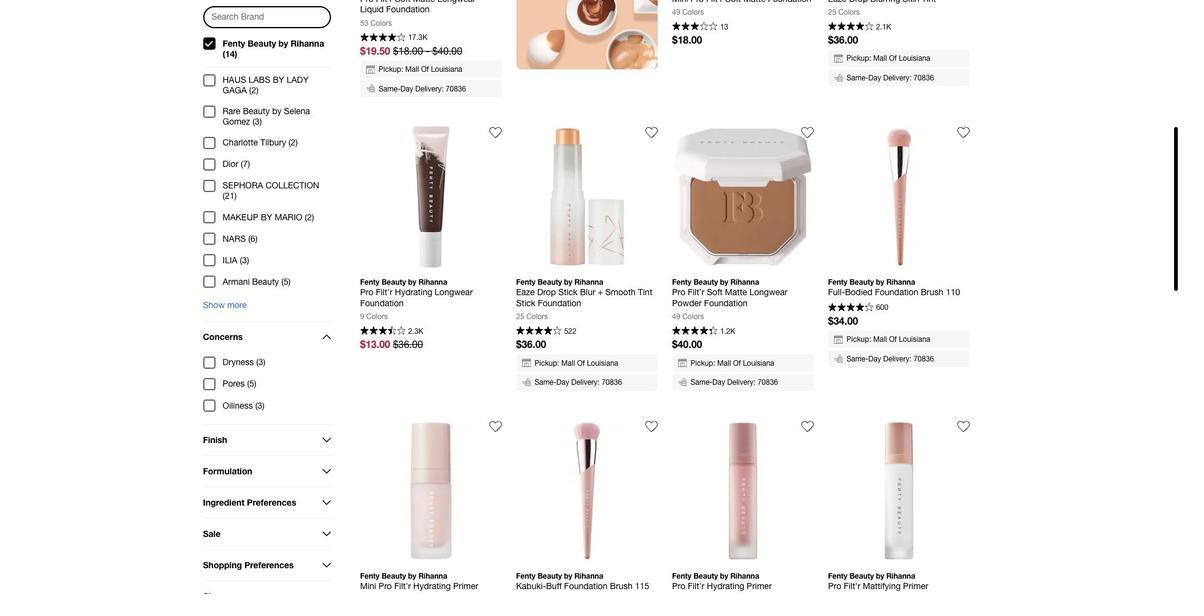 Task type: locate. For each thing, give the bounding box(es) containing it.
4 stars element left the 522 reviews 'element' in the left of the page
[[516, 327, 561, 337]]

1.2k reviews element
[[720, 328, 735, 335]]

4 stars element left 600 reviews element at bottom right
[[828, 303, 873, 313]]

sign in to love fenty beauty by rihanna - pro filt'r hydrating primer image
[[801, 420, 813, 433]]

fenty beauty by rihanna - pro filt'r hydrating primer image
[[672, 420, 813, 562]]

522 reviews element
[[564, 328, 576, 335]]

fenty beauty by rihanna - pro filt'r mattifying primer image
[[828, 420, 969, 562]]

fenty beauty by rihanna - full-bodied foundation brush 110 image
[[828, 126, 969, 268]]

sign in to love fenty beauty by rihanna - mini pro filt'r hydrating primer image
[[489, 420, 501, 433]]

4 stars element left 17.3k reviews element
[[360, 33, 405, 43]]

4 stars element for 2.1k reviews element
[[828, 22, 873, 32]]

sign in to love fenty beauty by rihanna - pro filt'r soft matte longwear powder foundation image
[[801, 126, 813, 139]]

4 stars element left 2.1k reviews element
[[828, 22, 873, 32]]

fenty beauty by rihanna - pro filt'r soft matte longwear powder foundation image
[[672, 126, 813, 268]]

Search Brand search field
[[204, 7, 329, 27]]

17.3k reviews element
[[408, 34, 427, 41]]

fenty beauty by rihanna - pro filt'r hydrating longwear foundation image
[[360, 126, 501, 268]]

2.3k reviews element
[[408, 328, 423, 335]]

4 stars element
[[828, 22, 873, 32], [360, 33, 405, 43], [828, 303, 873, 313], [516, 327, 561, 337]]

4.5 stars element
[[672, 327, 717, 337]]



Task type: describe. For each thing, give the bounding box(es) containing it.
sign in to love fenty beauty by rihanna - kabuki-buff foundation brush 115 image
[[645, 420, 657, 433]]

fenty beauty by rihanna - kabuki-buff foundation brush 115 image
[[516, 420, 657, 562]]

3 stars element
[[672, 22, 717, 32]]

2.1k reviews element
[[876, 23, 891, 30]]

600 reviews element
[[876, 304, 888, 311]]

13 reviews element
[[720, 23, 728, 30]]

sign in to love fenty beauty by rihanna - full-bodied foundation brush 110 image
[[957, 126, 969, 139]]

fenty beauty by rihanna - eaze drop stick blur + smooth tint stick foundation image
[[516, 126, 657, 268]]

sign in to love fenty beauty by rihanna - pro filt'r hydrating longwear foundation image
[[489, 126, 501, 139]]

sign in to love fenty beauty by rihanna - pro filt'r mattifying primer image
[[957, 420, 969, 433]]

4 stars element for 17.3k reviews element
[[360, 33, 405, 43]]

foundation finder | take the quiz > image
[[516, 0, 657, 70]]

3.5 stars element
[[360, 327, 405, 337]]

4 stars element for 600 reviews element at bottom right
[[828, 303, 873, 313]]

fenty beauty by rihanna - mini pro filt'r hydrating primer image
[[360, 420, 501, 562]]

4 stars element for the 522 reviews 'element' in the left of the page
[[516, 327, 561, 337]]

sign in to love fenty beauty by rihanna - eaze drop stick blur + smooth tint stick foundation image
[[645, 126, 657, 139]]



Task type: vqa. For each thing, say whether or not it's contained in the screenshot.
'2.3K reviews' element on the bottom left of page
yes



